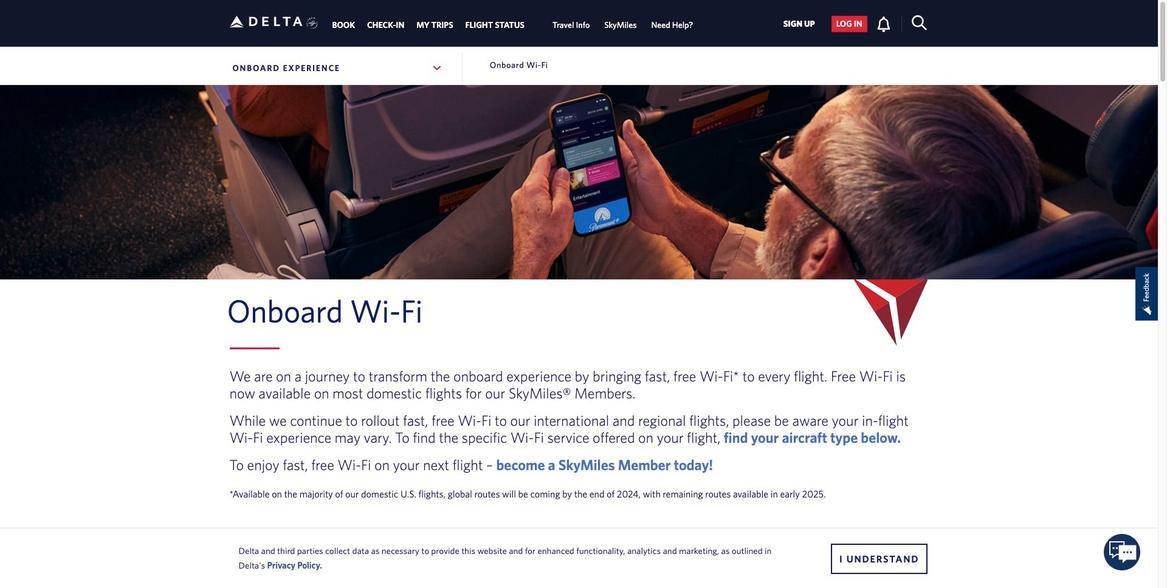 Task type: vqa. For each thing, say whether or not it's contained in the screenshot.
text field
no



Task type: locate. For each thing, give the bounding box(es) containing it.
skyteam image
[[306, 4, 318, 42]]

tab list
[[326, 1, 701, 45]]

delta air lines image
[[230, 3, 303, 41]]

main content
[[0, 292, 1158, 589]]



Task type: describe. For each thing, give the bounding box(es) containing it.
message us image
[[1105, 535, 1141, 571]]



